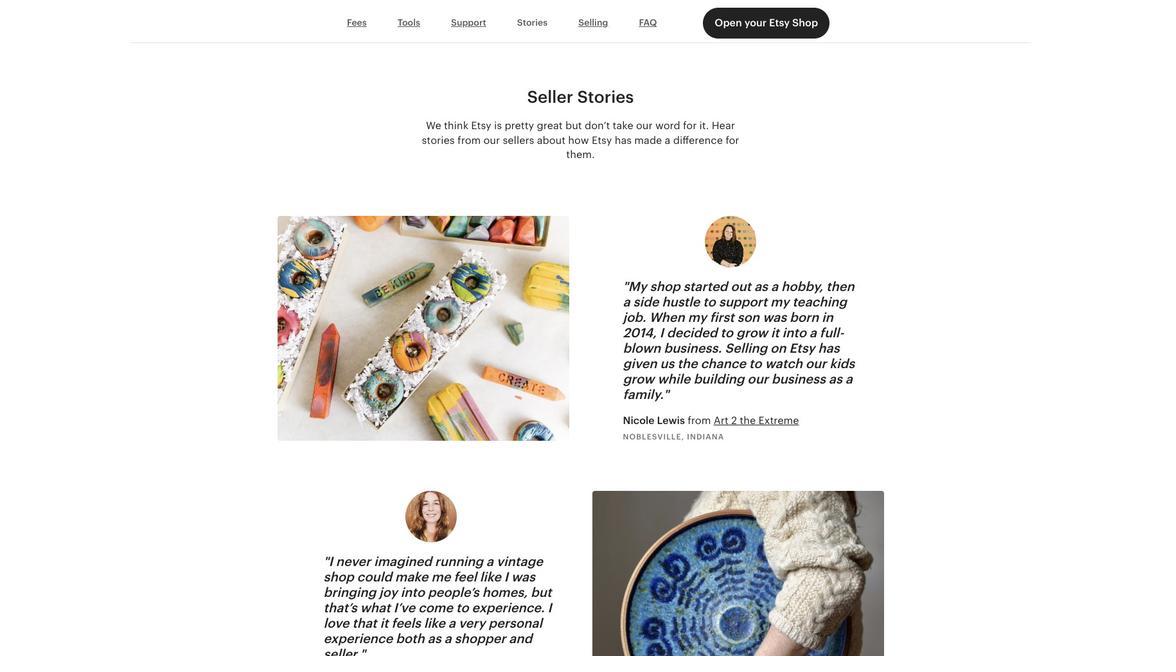 Task type: describe. For each thing, give the bounding box(es) containing it.
the inside nicole lewis from art 2 the extreme noblesville, indiana
[[740, 415, 756, 427]]

both
[[396, 632, 425, 646]]

born
[[790, 310, 819, 325]]

family."
[[623, 388, 669, 402]]

homes,
[[482, 585, 528, 599]]

1 horizontal spatial like
[[480, 570, 501, 584]]

sellers
[[503, 134, 534, 146]]

faq link
[[624, 11, 673, 35]]

1 vertical spatial as
[[829, 372, 843, 386]]

shop
[[793, 17, 818, 29]]

running
[[435, 554, 483, 569]]

given
[[623, 357, 657, 371]]

come
[[418, 601, 453, 615]]

could
[[357, 570, 392, 584]]

never
[[336, 554, 371, 569]]

lewis
[[657, 415, 685, 427]]

0 horizontal spatial my
[[688, 310, 707, 325]]

into inside '"i never imagined running a vintage shop could make me feel like i was bringing joy into people's homes, but that's what i've come to experience. i love that it feels like a very personal experience both as a shopper and seller."'
[[401, 585, 425, 599]]

full-
[[820, 326, 844, 340]]

side
[[633, 295, 659, 309]]

support
[[451, 17, 486, 28]]

selling inside selling link
[[579, 17, 608, 28]]

our up made
[[636, 120, 653, 132]]

open your etsy shop
[[715, 17, 818, 29]]

blown
[[623, 341, 661, 355]]

from inside the we think etsy is pretty great but don't take our word for it. hear stories from our sellers about how etsy has made a difference for them.
[[458, 134, 481, 146]]

0 vertical spatial for
[[683, 120, 697, 132]]

vintage
[[497, 554, 543, 569]]

it inside '"i never imagined running a vintage shop could make me feel like i was bringing joy into people's homes, but that's what i've come to experience. i love that it feels like a very personal experience both as a shopper and seller."'
[[380, 616, 388, 630]]

don't
[[585, 120, 610, 132]]

as inside '"i never imagined running a vintage shop could make me feel like i was bringing joy into people's homes, but that's what i've come to experience. i love that it feels like a very personal experience both as a shopper and seller."'
[[428, 632, 441, 646]]

shop inside "my shop started out as a hobby, then a side hustle to support my teaching job. when my first son was born in 2014, i decided to grow it into a full- blown business. selling on etsy has given us the chance to watch our kids grow while building our business as a family."
[[650, 280, 681, 294]]

has inside "my shop started out as a hobby, then a side hustle to support my teaching job. when my first son was born in 2014, i decided to grow it into a full- blown business. selling on etsy has given us the chance to watch our kids grow while building our business as a family."
[[818, 341, 840, 355]]

word
[[656, 120, 680, 132]]

business
[[772, 372, 826, 386]]

faq
[[639, 17, 657, 28]]

son
[[738, 310, 760, 325]]

etsy inside "my shop started out as a hobby, then a side hustle to support my teaching job. when my first son was born in 2014, i decided to grow it into a full- blown business. selling on etsy has given us the chance to watch our kids grow while building our business as a family."
[[790, 341, 815, 355]]

to down started
[[703, 295, 716, 309]]

fees
[[347, 17, 367, 28]]

made
[[635, 134, 662, 146]]

great
[[537, 120, 563, 132]]

in
[[822, 310, 834, 325]]

2
[[731, 415, 737, 427]]

has inside the we think etsy is pretty great but don't take our word for it. hear stories from our sellers about how etsy has made a difference for them.
[[615, 134, 632, 146]]

think
[[444, 120, 469, 132]]

to left watch
[[749, 357, 762, 371]]

while
[[658, 372, 691, 386]]

noblesville,
[[623, 433, 685, 442]]

first
[[710, 310, 734, 325]]

seller."
[[324, 647, 366, 656]]

2 vertical spatial i
[[548, 601, 552, 615]]

our down watch
[[748, 372, 769, 386]]

support link
[[436, 11, 502, 35]]

that
[[352, 616, 377, 630]]

me
[[431, 570, 451, 584]]

stories
[[422, 134, 455, 146]]

started
[[684, 280, 728, 294]]

take
[[613, 120, 634, 132]]

was inside "my shop started out as a hobby, then a side hustle to support my teaching job. when my first son was born in 2014, i decided to grow it into a full- blown business. selling on etsy has given us the chance to watch our kids grow while building our business as a family."
[[763, 310, 787, 325]]

0 vertical spatial my
[[771, 295, 789, 309]]

nicole
[[623, 415, 655, 427]]

on
[[771, 341, 786, 355]]

0 vertical spatial as
[[755, 280, 768, 294]]

a left 'shopper'
[[444, 632, 452, 646]]

a left 'hobby,' at the top right of page
[[771, 280, 778, 294]]

alva mac gowan from copenhagen collected image
[[592, 491, 884, 656]]

nicole lewis from art 2 the extreme noblesville, indiana
[[623, 415, 799, 442]]

stories link
[[502, 11, 563, 35]]

shopper
[[455, 632, 506, 646]]

to down the first
[[721, 326, 733, 340]]

personal
[[489, 616, 542, 630]]

hustle
[[662, 295, 700, 309]]

a left vintage on the left bottom of page
[[486, 554, 494, 569]]

job.
[[623, 310, 646, 325]]

"i
[[324, 554, 333, 569]]

building
[[694, 372, 745, 386]]

art 2 the extreme link
[[714, 415, 799, 427]]

etsy down don't
[[592, 134, 612, 146]]

them.
[[566, 148, 595, 161]]

chance
[[701, 357, 746, 371]]

we
[[426, 120, 441, 132]]

about
[[537, 134, 566, 146]]

a down kids
[[846, 372, 853, 386]]

was inside '"i never imagined running a vintage shop could make me feel like i was bringing joy into people's homes, but that's what i've come to experience. i love that it feels like a very personal experience both as a shopper and seller."'
[[511, 570, 535, 584]]

1 horizontal spatial grow
[[737, 326, 768, 340]]

and
[[509, 632, 532, 646]]

people's
[[428, 585, 479, 599]]

1 horizontal spatial stories
[[577, 87, 634, 107]]

watch
[[765, 357, 803, 371]]

how
[[568, 134, 589, 146]]

business.
[[664, 341, 722, 355]]

when
[[649, 310, 685, 325]]

love
[[324, 616, 349, 630]]

0 horizontal spatial like
[[424, 616, 445, 630]]



Task type: locate. For each thing, give the bounding box(es) containing it.
alva mac gowan image
[[405, 491, 457, 542]]

0 vertical spatial like
[[480, 570, 501, 584]]

0 horizontal spatial but
[[531, 585, 552, 599]]

joy
[[379, 585, 398, 599]]

grow down given
[[623, 372, 655, 386]]

0 horizontal spatial grow
[[623, 372, 655, 386]]

into
[[783, 326, 807, 340], [401, 585, 425, 599]]

my
[[771, 295, 789, 309], [688, 310, 707, 325]]

to down people's
[[456, 601, 469, 615]]

experience
[[324, 632, 393, 646]]

hobby,
[[782, 280, 823, 294]]

was right son
[[763, 310, 787, 325]]

i inside "my shop started out as a hobby, then a side hustle to support my teaching job. when my first son was born in 2014, i decided to grow it into a full- blown business. selling on etsy has given us the chance to watch our kids grow while building our business as a family."
[[660, 326, 664, 340]]

1 horizontal spatial shop
[[650, 280, 681, 294]]

open your etsy shop link
[[703, 8, 830, 39]]

selling left faq
[[579, 17, 608, 28]]

seller stories
[[527, 87, 634, 107]]

from
[[458, 134, 481, 146], [688, 415, 711, 427]]

0 vertical spatial it
[[771, 326, 779, 340]]

0 horizontal spatial as
[[428, 632, 441, 646]]

a up job.
[[623, 295, 630, 309]]

1 horizontal spatial has
[[818, 341, 840, 355]]

a inside the we think etsy is pretty great but don't take our word for it. hear stories from our sellers about how etsy has made a difference for them.
[[665, 134, 671, 146]]

1 vertical spatial has
[[818, 341, 840, 355]]

then
[[827, 280, 855, 294]]

1 horizontal spatial the
[[740, 415, 756, 427]]

has
[[615, 134, 632, 146], [818, 341, 840, 355]]

shop up "hustle"
[[650, 280, 681, 294]]

was down vintage on the left bottom of page
[[511, 570, 535, 584]]

we think etsy is pretty great but don't take our word for it. hear stories from our sellers about how etsy has made a difference for them.
[[422, 120, 740, 161]]

i right experience.
[[548, 601, 552, 615]]

shop inside '"i never imagined running a vintage shop could make me feel like i was bringing joy into people's homes, but that's what i've come to experience. i love that it feels like a very personal experience both as a shopper and seller."'
[[324, 570, 354, 584]]

1 horizontal spatial into
[[783, 326, 807, 340]]

very
[[459, 616, 486, 630]]

etsy left the is
[[471, 120, 492, 132]]

1 horizontal spatial it
[[771, 326, 779, 340]]

feels
[[392, 616, 421, 630]]

0 vertical spatial shop
[[650, 280, 681, 294]]

difference
[[673, 134, 723, 146]]

0 horizontal spatial i
[[504, 570, 508, 584]]

stories left selling link
[[517, 17, 548, 28]]

for left it.
[[683, 120, 697, 132]]

extreme
[[759, 415, 799, 427]]

1 vertical spatial but
[[531, 585, 552, 599]]

0 vertical spatial has
[[615, 134, 632, 146]]

0 horizontal spatial it
[[380, 616, 388, 630]]

as right both
[[428, 632, 441, 646]]

like down come
[[424, 616, 445, 630]]

it inside "my shop started out as a hobby, then a side hustle to support my teaching job. when my first son was born in 2014, i decided to grow it into a full- blown business. selling on etsy has given us the chance to watch our kids grow while building our business as a family."
[[771, 326, 779, 340]]

2 horizontal spatial i
[[660, 326, 664, 340]]

has down take
[[615, 134, 632, 146]]

what
[[360, 601, 391, 615]]

like up homes, at the bottom left of page
[[480, 570, 501, 584]]

1 horizontal spatial selling
[[725, 341, 768, 355]]

selling
[[579, 17, 608, 28], [725, 341, 768, 355]]

1 vertical spatial from
[[688, 415, 711, 427]]

1 vertical spatial grow
[[623, 372, 655, 386]]

0 vertical spatial selling
[[579, 17, 608, 28]]

"my shop started out as a hobby, then a side hustle to support my teaching job. when my first son was born in 2014, i decided to grow it into a full- blown business. selling on etsy has given us the chance to watch our kids grow while building our business as a family."
[[623, 280, 855, 402]]

1 horizontal spatial my
[[771, 295, 789, 309]]

seller
[[527, 87, 573, 107]]

it
[[771, 326, 779, 340], [380, 616, 388, 630]]

2 vertical spatial as
[[428, 632, 441, 646]]

but inside '"i never imagined running a vintage shop could make me feel like i was bringing joy into people's homes, but that's what i've come to experience. i love that it feels like a very personal experience both as a shopper and seller."'
[[531, 585, 552, 599]]

support
[[719, 295, 768, 309]]

1 vertical spatial was
[[511, 570, 535, 584]]

but up how
[[566, 120, 582, 132]]

us
[[660, 357, 675, 371]]

but inside the we think etsy is pretty great but don't take our word for it. hear stories from our sellers about how etsy has made a difference for them.
[[566, 120, 582, 132]]

from inside nicole lewis from art 2 the extreme noblesville, indiana
[[688, 415, 711, 427]]

1 vertical spatial shop
[[324, 570, 354, 584]]

0 vertical spatial stories
[[517, 17, 548, 28]]

selling up chance
[[725, 341, 768, 355]]

1 vertical spatial selling
[[725, 341, 768, 355]]

i up homes, at the bottom left of page
[[504, 570, 508, 584]]

it up on
[[771, 326, 779, 340]]

kids
[[830, 357, 855, 371]]

shop
[[650, 280, 681, 294], [324, 570, 354, 584]]

into down make
[[401, 585, 425, 599]]

the down business.
[[678, 357, 698, 371]]

2014,
[[623, 326, 657, 340]]

grow
[[737, 326, 768, 340], [623, 372, 655, 386]]

nicole lewis image
[[705, 216, 756, 268]]

0 vertical spatial the
[[678, 357, 698, 371]]

out
[[731, 280, 751, 294]]

but right homes, at the bottom left of page
[[531, 585, 552, 599]]

indiana
[[687, 433, 725, 442]]

a down word
[[665, 134, 671, 146]]

0 horizontal spatial has
[[615, 134, 632, 146]]

0 horizontal spatial shop
[[324, 570, 354, 584]]

the right 2
[[740, 415, 756, 427]]

teaching
[[793, 295, 847, 309]]

etsy right on
[[790, 341, 815, 355]]

0 horizontal spatial was
[[511, 570, 535, 584]]

our down the is
[[484, 134, 500, 146]]

pretty
[[505, 120, 534, 132]]

0 horizontal spatial for
[[683, 120, 697, 132]]

it.
[[700, 120, 709, 132]]

1 vertical spatial my
[[688, 310, 707, 325]]

as
[[755, 280, 768, 294], [829, 372, 843, 386], [428, 632, 441, 646]]

1 vertical spatial it
[[380, 616, 388, 630]]

my up 'decided'
[[688, 310, 707, 325]]

etsy right your
[[769, 17, 790, 29]]

1 vertical spatial the
[[740, 415, 756, 427]]

2 horizontal spatial as
[[829, 372, 843, 386]]

from down 'think' in the top of the page
[[458, 134, 481, 146]]

imagined
[[374, 554, 432, 569]]

shop down "i
[[324, 570, 354, 584]]

0 vertical spatial from
[[458, 134, 481, 146]]

the
[[678, 357, 698, 371], [740, 415, 756, 427]]

0 vertical spatial grow
[[737, 326, 768, 340]]

"i never imagined running a vintage shop could make me feel like i was bringing joy into people's homes, but that's what i've come to experience. i love that it feels like a very personal experience both as a shopper and seller."
[[324, 554, 552, 656]]

0 vertical spatial into
[[783, 326, 807, 340]]

0 horizontal spatial from
[[458, 134, 481, 146]]

selling link
[[563, 11, 624, 35]]

our up business
[[806, 357, 827, 371]]

1 horizontal spatial but
[[566, 120, 582, 132]]

1 vertical spatial for
[[726, 134, 740, 146]]

that's
[[324, 601, 357, 615]]

to
[[703, 295, 716, 309], [721, 326, 733, 340], [749, 357, 762, 371], [456, 601, 469, 615]]

0 horizontal spatial the
[[678, 357, 698, 371]]

art
[[714, 415, 729, 427]]

tools link
[[382, 11, 436, 35]]

has down full-
[[818, 341, 840, 355]]

0 horizontal spatial stories
[[517, 17, 548, 28]]

my down 'hobby,' at the top right of page
[[771, 295, 789, 309]]

but
[[566, 120, 582, 132], [531, 585, 552, 599]]

into down born
[[783, 326, 807, 340]]

for down hear on the top
[[726, 134, 740, 146]]

1 vertical spatial stories
[[577, 87, 634, 107]]

bringing
[[324, 585, 376, 599]]

to inside '"i never imagined running a vintage shop could make me feel like i was bringing joy into people's homes, but that's what i've come to experience. i love that it feels like a very personal experience both as a shopper and seller."'
[[456, 601, 469, 615]]

1 vertical spatial i
[[504, 570, 508, 584]]

a down born
[[810, 326, 817, 340]]

your
[[745, 17, 767, 29]]

0 vertical spatial but
[[566, 120, 582, 132]]

grow down son
[[737, 326, 768, 340]]

selling inside "my shop started out as a hobby, then a side hustle to support my teaching job. when my first son was born in 2014, i decided to grow it into a full- blown business. selling on etsy has given us the chance to watch our kids grow while building our business as a family."
[[725, 341, 768, 355]]

is
[[494, 120, 502, 132]]

0 horizontal spatial selling
[[579, 17, 608, 28]]

1 horizontal spatial i
[[548, 601, 552, 615]]

art 2 the extreme image
[[277, 216, 569, 441]]

our
[[636, 120, 653, 132], [484, 134, 500, 146], [806, 357, 827, 371], [748, 372, 769, 386]]

stories up don't
[[577, 87, 634, 107]]

fees link
[[332, 11, 382, 35]]

1 horizontal spatial for
[[726, 134, 740, 146]]

1 horizontal spatial as
[[755, 280, 768, 294]]

a left very
[[448, 616, 456, 630]]

experience.
[[472, 601, 545, 615]]

tools
[[398, 17, 420, 28]]

i
[[660, 326, 664, 340], [504, 570, 508, 584], [548, 601, 552, 615]]

0 horizontal spatial into
[[401, 585, 425, 599]]

1 horizontal spatial was
[[763, 310, 787, 325]]

1 vertical spatial into
[[401, 585, 425, 599]]

etsy
[[769, 17, 790, 29], [471, 120, 492, 132], [592, 134, 612, 146], [790, 341, 815, 355]]

as right out
[[755, 280, 768, 294]]

into inside "my shop started out as a hobby, then a side hustle to support my teaching job. when my first son was born in 2014, i decided to grow it into a full- blown business. selling on etsy has given us the chance to watch our kids grow while building our business as a family."
[[783, 326, 807, 340]]

make
[[395, 570, 428, 584]]

as down kids
[[829, 372, 843, 386]]

from up indiana
[[688, 415, 711, 427]]

decided
[[667, 326, 718, 340]]

0 vertical spatial was
[[763, 310, 787, 325]]

open
[[715, 17, 742, 29]]

0 vertical spatial i
[[660, 326, 664, 340]]

i down when
[[660, 326, 664, 340]]

hear
[[712, 120, 735, 132]]

1 horizontal spatial from
[[688, 415, 711, 427]]

i've
[[394, 601, 415, 615]]

it down what
[[380, 616, 388, 630]]

feel
[[454, 570, 477, 584]]

1 vertical spatial like
[[424, 616, 445, 630]]

the inside "my shop started out as a hobby, then a side hustle to support my teaching job. when my first son was born in 2014, i decided to grow it into a full- blown business. selling on etsy has given us the chance to watch our kids grow while building our business as a family."
[[678, 357, 698, 371]]

"my
[[623, 280, 647, 294]]



Task type: vqa. For each thing, say whether or not it's contained in the screenshot.
visit
no



